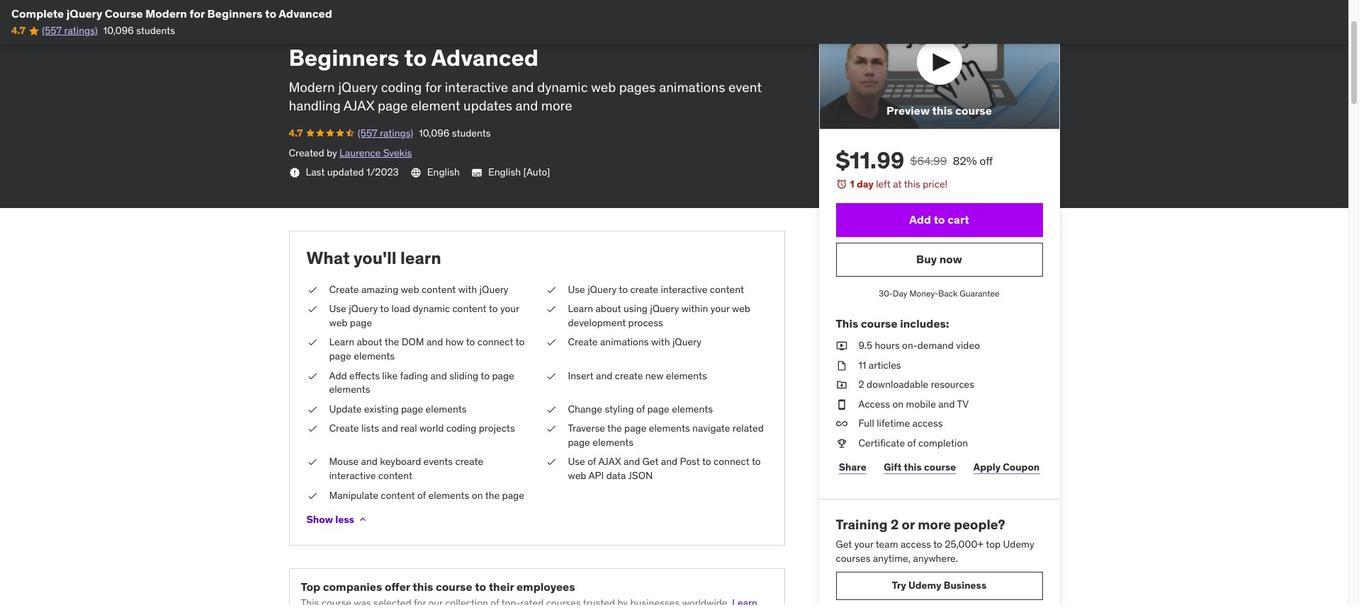 Task type: describe. For each thing, give the bounding box(es) containing it.
apply coupon button
[[971, 454, 1043, 482]]

their
[[489, 581, 514, 595]]

1 vertical spatial ratings)
[[380, 127, 413, 140]]

guarantee
[[960, 288, 1000, 299]]

back
[[938, 288, 958, 299]]

laurence
[[340, 146, 381, 159]]

xsmall image for add effects like fading and sliding to page elements
[[306, 370, 318, 383]]

complete for complete jquery course modern for beginners to advanced modern jquery coding for interactive and dynamic web pages animations event handling ajax page element updates and more
[[289, 16, 394, 45]]

1 vertical spatial (557
[[358, 127, 378, 140]]

day
[[893, 288, 908, 299]]

access inside the training 2 or more people? get your team access to 25,000+ top udemy courses anytime, anywhere.
[[901, 539, 931, 552]]

use of ajax and get and post to connect to web api data json
[[568, 456, 761, 483]]

companies
[[323, 581, 382, 595]]

2 downloadable resources
[[859, 379, 975, 391]]

gift this course
[[884, 461, 956, 474]]

price!
[[923, 178, 948, 191]]

this
[[836, 317, 858, 331]]

xsmall image for last updated 1/2023
[[289, 167, 300, 179]]

apply coupon
[[974, 461, 1040, 474]]

business
[[944, 580, 987, 593]]

page up traverse the page elements navigate related page elements
[[647, 403, 670, 416]]

and left real
[[382, 423, 398, 435]]

load
[[391, 303, 410, 315]]

xsmall image for change styling of page elements
[[545, 403, 557, 417]]

anywhere.
[[913, 553, 958, 565]]

course inside the gift this course 'link'
[[924, 461, 956, 474]]

course for complete jquery course modern for beginners to advanced
[[105, 6, 143, 21]]

full lifetime access
[[859, 418, 943, 430]]

and inside mouse and keyboard events create interactive content
[[361, 456, 378, 469]]

buy now button
[[836, 243, 1043, 277]]

top
[[986, 539, 1001, 552]]

coupon
[[1003, 461, 1040, 474]]

development
[[568, 317, 626, 329]]

1 vertical spatial 10,096 students
[[419, 127, 491, 140]]

elements down traverse
[[593, 436, 634, 449]]

access on mobile and tv
[[859, 398, 969, 411]]

mobile
[[906, 398, 936, 411]]

you'll
[[354, 247, 397, 269]]

elements right new
[[666, 370, 707, 382]]

course language image
[[410, 167, 421, 179]]

xsmall image for learn about the dom and how to connect to page elements
[[306, 336, 318, 350]]

ajax inside complete jquery course modern for beginners to advanced modern jquery coding for interactive and dynamic web pages animations event handling ajax page element updates and more
[[344, 97, 374, 114]]

1 horizontal spatial on
[[893, 398, 904, 411]]

page inside use jquery to load dynamic content to your web page
[[350, 317, 372, 329]]

0 horizontal spatial (557
[[42, 24, 62, 37]]

11 articles
[[859, 359, 901, 372]]

what you'll learn
[[306, 247, 441, 269]]

interactive inside complete jquery course modern for beginners to advanced modern jquery coding for interactive and dynamic web pages animations event handling ajax page element updates and more
[[445, 78, 508, 96]]

add effects like fading and sliding to page elements
[[329, 370, 514, 396]]

updates
[[464, 97, 512, 114]]

preview this course
[[887, 104, 992, 118]]

0 horizontal spatial 4.7
[[11, 24, 25, 37]]

demand
[[918, 339, 954, 352]]

manipulate content of elements on the page
[[329, 489, 524, 502]]

use for use jquery to load dynamic content to your web page
[[329, 303, 346, 315]]

1 horizontal spatial students
[[452, 127, 491, 140]]

page inside complete jquery course modern for beginners to advanced modern jquery coding for interactive and dynamic web pages animations event handling ajax page element updates and more
[[378, 97, 408, 114]]

0 horizontal spatial ratings)
[[64, 24, 98, 37]]

xsmall image for insert and create new elements
[[545, 370, 557, 383]]

and right the updates
[[516, 97, 538, 114]]

9.5
[[859, 339, 872, 352]]

coding inside complete jquery course modern for beginners to advanced modern jquery coding for interactive and dynamic web pages animations event handling ajax page element updates and more
[[381, 78, 422, 96]]

created by laurence svekis
[[289, 146, 412, 159]]

elements inside add effects like fading and sliding to page elements
[[329, 383, 370, 396]]

xsmall image for 9.5 hours on-demand video
[[836, 339, 847, 353]]

course for complete jquery course modern for beginners to advanced modern jquery coding for interactive and dynamic web pages animations event handling ajax page element updates and more
[[476, 16, 552, 45]]

post
[[680, 456, 700, 469]]

handling
[[289, 97, 341, 114]]

xsmall image for use jquery to load dynamic content to your web page
[[306, 303, 318, 317]]

english for english [auto]
[[488, 166, 521, 179]]

by
[[327, 146, 337, 159]]

english for english
[[427, 166, 460, 179]]

connect inside learn about the dom and how to connect to page elements
[[477, 336, 513, 349]]

using
[[624, 303, 648, 315]]

show less
[[306, 514, 354, 526]]

alarm image
[[836, 179, 847, 190]]

elements inside learn about the dom and how to connect to page elements
[[354, 350, 395, 363]]

dynamic inside complete jquery course modern for beginners to advanced modern jquery coding for interactive and dynamic web pages animations event handling ajax page element updates and more
[[537, 78, 588, 96]]

jquery inside use jquery to load dynamic content to your web page
[[349, 303, 378, 315]]

1 vertical spatial animations
[[600, 336, 649, 349]]

on-
[[902, 339, 918, 352]]

top
[[301, 581, 320, 595]]

created
[[289, 146, 324, 159]]

hours
[[875, 339, 900, 352]]

buy now
[[916, 253, 962, 267]]

completion
[[918, 437, 968, 450]]

1 vertical spatial (557 ratings)
[[358, 127, 413, 140]]

create for create animations with jquery
[[568, 336, 598, 349]]

1 horizontal spatial modern
[[289, 78, 335, 96]]

complete jquery course modern for beginners to advanced modern jquery coding for interactive and dynamic web pages animations event handling ajax page element updates and more
[[289, 16, 762, 114]]

last updated 1/2023
[[306, 166, 399, 179]]

and left post
[[661, 456, 678, 469]]

page inside add effects like fading and sliding to page elements
[[492, 370, 514, 382]]

downloadable
[[867, 379, 929, 391]]

cart
[[948, 213, 969, 227]]

the inside learn about the dom and how to connect to page elements
[[385, 336, 399, 349]]

modern for complete jquery course modern for beginners to advanced
[[145, 6, 187, 21]]

complete jquery course modern for beginners to advanced
[[11, 6, 332, 21]]

this inside button
[[932, 104, 953, 118]]

xsmall image for manipulate content of elements on the page
[[306, 489, 318, 503]]

learn about using jquery within your web development process
[[568, 303, 750, 329]]

insert and create new elements
[[568, 370, 707, 382]]

of down full lifetime access
[[907, 437, 916, 450]]

and up the updates
[[512, 78, 534, 96]]

create animations with jquery
[[568, 336, 702, 349]]

1
[[850, 178, 854, 191]]

change
[[568, 403, 602, 416]]

for for complete jquery course modern for beginners to advanced
[[190, 6, 205, 21]]

pages
[[619, 78, 656, 96]]

25,000+
[[945, 539, 984, 552]]

1/2023
[[366, 166, 399, 179]]

people?
[[954, 516, 1005, 533]]

2 inside the training 2 or more people? get your team access to 25,000+ top udemy courses anytime, anywhere.
[[891, 516, 899, 533]]

complete for complete jquery course modern for beginners to advanced
[[11, 6, 64, 21]]

add for add effects like fading and sliding to page elements
[[329, 370, 347, 382]]

to inside add effects like fading and sliding to page elements
[[481, 370, 490, 382]]

navigate
[[692, 423, 730, 435]]

1 horizontal spatial 4.7
[[289, 127, 303, 140]]

get inside the "use of ajax and get and post to connect to web api data json"
[[642, 456, 659, 469]]

xsmall image for use of ajax and get and post to connect to web api data json
[[545, 456, 557, 470]]

content inside mouse and keyboard events create interactive content
[[378, 470, 413, 483]]

buy
[[916, 253, 937, 267]]

[auto]
[[523, 166, 550, 179]]

try udemy business
[[892, 580, 987, 593]]

add for add to cart
[[909, 213, 931, 227]]

xsmall image for 2 downloadable resources
[[836, 379, 847, 392]]

anytime,
[[873, 553, 911, 565]]

video
[[956, 339, 980, 352]]

for for complete jquery course modern for beginners to advanced modern jquery coding for interactive and dynamic web pages animations event handling ajax page element updates and more
[[645, 16, 676, 45]]

use for use of ajax and get and post to connect to web api data json
[[568, 456, 585, 469]]

use jquery to create interactive content
[[568, 283, 744, 296]]

lifetime
[[877, 418, 910, 430]]

learn
[[400, 247, 441, 269]]

course left the their
[[436, 581, 472, 595]]

0 vertical spatial 10,096
[[103, 24, 134, 37]]

0 vertical spatial create
[[630, 283, 658, 296]]

more inside the training 2 or more people? get your team access to 25,000+ top udemy courses anytime, anywhere.
[[918, 516, 951, 533]]

create amazing web content with jquery
[[329, 283, 509, 296]]

of inside the "use of ajax and get and post to connect to web api data json"
[[588, 456, 596, 469]]

last
[[306, 166, 325, 179]]

the inside traverse the page elements navigate related page elements
[[607, 423, 622, 435]]

0 vertical spatial students
[[136, 24, 175, 37]]

learn about the dom and how to connect to page elements
[[329, 336, 525, 363]]

xsmall image inside show less button
[[357, 515, 368, 526]]

training
[[836, 516, 888, 533]]

dynamic inside use jquery to load dynamic content to your web page
[[413, 303, 450, 315]]

jquery inside learn about using jquery within your web development process
[[650, 303, 679, 315]]

this right offer
[[413, 581, 433, 595]]



Task type: vqa. For each thing, say whether or not it's contained in the screenshot.
APPLY COUPON button
yes



Task type: locate. For each thing, give the bounding box(es) containing it.
web left pages
[[591, 78, 616, 96]]

1 horizontal spatial animations
[[659, 78, 725, 96]]

0 vertical spatial 4.7
[[11, 24, 25, 37]]

xsmall image for create amazing web content with jquery
[[306, 283, 318, 297]]

fading
[[400, 370, 428, 382]]

0 horizontal spatial modern
[[145, 6, 187, 21]]

interactive inside mouse and keyboard events create interactive content
[[329, 470, 376, 483]]

show less button
[[306, 506, 368, 535]]

web left api
[[568, 470, 586, 483]]

animations down process
[[600, 336, 649, 349]]

and right "insert" on the left bottom
[[596, 370, 613, 382]]

1 horizontal spatial your
[[711, 303, 730, 315]]

1 horizontal spatial course
[[476, 16, 552, 45]]

to inside the training 2 or more people? get your team access to 25,000+ top udemy courses anytime, anywhere.
[[933, 539, 942, 552]]

2 horizontal spatial the
[[607, 423, 622, 435]]

about up development at the left bottom of the page
[[596, 303, 621, 315]]

this right at
[[904, 178, 920, 191]]

2 vertical spatial the
[[485, 489, 500, 502]]

xsmall image for learn about using jquery within your web development process
[[545, 303, 557, 317]]

the left dom
[[385, 336, 399, 349]]

1 vertical spatial 2
[[891, 516, 899, 533]]

0 horizontal spatial get
[[642, 456, 659, 469]]

apply
[[974, 461, 1001, 474]]

students down complete jquery course modern for beginners to advanced at the left of the page
[[136, 24, 175, 37]]

web down what
[[329, 317, 348, 329]]

event
[[729, 78, 762, 96]]

1 vertical spatial create
[[568, 336, 598, 349]]

create inside mouse and keyboard events create interactive content
[[455, 456, 483, 469]]

about inside learn about using jquery within your web development process
[[596, 303, 621, 315]]

of right styling
[[636, 403, 645, 416]]

0 vertical spatial more
[[541, 97, 572, 114]]

beginners for complete jquery course modern for beginners to advanced modern jquery coding for interactive and dynamic web pages animations event handling ajax page element updates and more
[[289, 43, 399, 73]]

xsmall image
[[306, 283, 318, 297], [545, 283, 557, 297], [836, 339, 847, 353], [836, 359, 847, 373], [306, 370, 318, 383], [836, 398, 847, 412], [306, 403, 318, 417], [545, 403, 557, 417], [545, 423, 557, 436], [545, 456, 557, 470], [357, 515, 368, 526]]

connect right how
[[477, 336, 513, 349]]

1 vertical spatial get
[[836, 539, 852, 552]]

english [auto]
[[488, 166, 550, 179]]

and left how
[[427, 336, 443, 349]]

0 vertical spatial use
[[568, 283, 585, 296]]

dom
[[402, 336, 424, 349]]

mouse and keyboard events create interactive content
[[329, 456, 483, 483]]

learn for learn about using jquery within your web development process
[[568, 303, 593, 315]]

course up 82%
[[955, 104, 992, 118]]

1 english from the left
[[427, 166, 460, 179]]

web inside the "use of ajax and get and post to connect to web api data json"
[[568, 470, 586, 483]]

0 vertical spatial udemy
[[1003, 539, 1034, 552]]

modern for complete jquery course modern for beginners to advanced modern jquery coding for interactive and dynamic web pages animations event handling ajax page element updates and more
[[557, 16, 640, 45]]

0 vertical spatial create
[[329, 283, 359, 296]]

about
[[596, 303, 621, 315], [357, 336, 382, 349]]

interactive down the mouse
[[329, 470, 376, 483]]

page up real
[[401, 403, 423, 416]]

udemy right try
[[908, 580, 942, 593]]

coding right "world"
[[446, 423, 476, 435]]

learn up effects
[[329, 336, 354, 349]]

articles
[[869, 359, 901, 372]]

elements down change styling of page elements
[[649, 423, 690, 435]]

learn
[[568, 303, 593, 315], [329, 336, 354, 349]]

element
[[411, 97, 460, 114]]

complete
[[11, 6, 64, 21], [289, 16, 394, 45]]

page down traverse
[[568, 436, 590, 449]]

coding
[[381, 78, 422, 96], [446, 423, 476, 435]]

to inside complete jquery course modern for beginners to advanced modern jquery coding for interactive and dynamic web pages animations event handling ajax page element updates and more
[[404, 43, 427, 73]]

top companies offer this course to their employees
[[301, 581, 575, 595]]

0 horizontal spatial more
[[541, 97, 572, 114]]

your inside the training 2 or more people? get your team access to 25,000+ top udemy courses anytime, anywhere.
[[854, 539, 873, 552]]

use inside use jquery to load dynamic content to your web page
[[329, 303, 346, 315]]

closed captions image
[[471, 167, 483, 179]]

udemy inside the training 2 or more people? get your team access to 25,000+ top udemy courses anytime, anywhere.
[[1003, 539, 1034, 552]]

about inside learn about the dom and how to connect to page elements
[[357, 336, 382, 349]]

advanced for complete jquery course modern for beginners to advanced
[[279, 6, 332, 21]]

xsmall image for traverse the page elements navigate related page elements
[[545, 423, 557, 436]]

your inside learn about using jquery within your web development process
[[711, 303, 730, 315]]

show
[[306, 514, 333, 526]]

course up the "hours"
[[861, 317, 898, 331]]

2 down the 11
[[859, 379, 864, 391]]

content
[[422, 283, 456, 296], [710, 283, 744, 296], [452, 303, 487, 315], [378, 470, 413, 483], [381, 489, 415, 502]]

0 horizontal spatial english
[[427, 166, 460, 179]]

advanced for complete jquery course modern for beginners to advanced modern jquery coding for interactive and dynamic web pages animations event handling ajax page element updates and more
[[431, 43, 539, 73]]

this right "preview"
[[932, 104, 953, 118]]

10,096 down element
[[419, 127, 450, 140]]

1 horizontal spatial coding
[[446, 423, 476, 435]]

1 vertical spatial advanced
[[431, 43, 539, 73]]

get inside the training 2 or more people? get your team access to 25,000+ top udemy courses anytime, anywhere.
[[836, 539, 852, 552]]

learn up development at the left bottom of the page
[[568, 303, 593, 315]]

page down "amazing"
[[350, 317, 372, 329]]

2 vertical spatial create
[[455, 456, 483, 469]]

existing
[[364, 403, 399, 416]]

10,096
[[103, 24, 134, 37], [419, 127, 450, 140]]

beginners for complete jquery course modern for beginners to advanced
[[207, 6, 263, 21]]

1 vertical spatial beginners
[[289, 43, 399, 73]]

1 vertical spatial access
[[901, 539, 931, 552]]

complete inside complete jquery course modern for beginners to advanced modern jquery coding for interactive and dynamic web pages animations event handling ajax page element updates and more
[[289, 16, 394, 45]]

about for using
[[596, 303, 621, 315]]

1 horizontal spatial 10,096
[[419, 127, 450, 140]]

process
[[628, 317, 663, 329]]

0 horizontal spatial advanced
[[279, 6, 332, 21]]

create up using in the left of the page
[[630, 283, 658, 296]]

1 vertical spatial more
[[918, 516, 951, 533]]

1 horizontal spatial 10,096 students
[[419, 127, 491, 140]]

page inside learn about the dom and how to connect to page elements
[[329, 350, 351, 363]]

1 vertical spatial coding
[[446, 423, 476, 435]]

30-day money-back guarantee
[[879, 288, 1000, 299]]

sliding
[[449, 370, 478, 382]]

beginners
[[207, 6, 263, 21], [289, 43, 399, 73]]

advanced inside complete jquery course modern for beginners to advanced modern jquery coding for interactive and dynamic web pages animations event handling ajax page element updates and more
[[431, 43, 539, 73]]

1 horizontal spatial more
[[918, 516, 951, 533]]

mouse
[[329, 456, 359, 469]]

1 vertical spatial about
[[357, 336, 382, 349]]

$64.99
[[910, 154, 947, 168]]

use down traverse
[[568, 456, 585, 469]]

interactive up within
[[661, 283, 708, 296]]

effects
[[349, 370, 380, 382]]

change styling of page elements
[[568, 403, 713, 416]]

learn inside learn about using jquery within your web development process
[[568, 303, 593, 315]]

1 vertical spatial create
[[615, 370, 643, 382]]

animations left "event"
[[659, 78, 725, 96]]

30-
[[879, 288, 893, 299]]

0 vertical spatial dynamic
[[537, 78, 588, 96]]

1 horizontal spatial interactive
[[445, 78, 508, 96]]

1 vertical spatial students
[[452, 127, 491, 140]]

of down mouse and keyboard events create interactive content
[[417, 489, 426, 502]]

1 day left at this price!
[[850, 178, 948, 191]]

web inside complete jquery course modern for beginners to advanced modern jquery coding for interactive and dynamic web pages animations event handling ajax page element updates and more
[[591, 78, 616, 96]]

like
[[382, 370, 398, 382]]

web up load
[[401, 283, 419, 296]]

connect inside the "use of ajax and get and post to connect to web api data json"
[[714, 456, 750, 469]]

10,096 down complete jquery course modern for beginners to advanced at the left of the page
[[103, 24, 134, 37]]

0 horizontal spatial about
[[357, 336, 382, 349]]

0 horizontal spatial course
[[105, 6, 143, 21]]

web inside use jquery to load dynamic content to your web page
[[329, 317, 348, 329]]

page down change styling of page elements
[[624, 423, 647, 435]]

students
[[136, 24, 175, 37], [452, 127, 491, 140]]

xsmall image for create lists and real world coding projects
[[306, 423, 318, 436]]

on down downloadable
[[893, 398, 904, 411]]

2 vertical spatial interactive
[[329, 470, 376, 483]]

0 horizontal spatial connect
[[477, 336, 513, 349]]

create for create amazing web content with jquery
[[329, 283, 359, 296]]

1 horizontal spatial english
[[488, 166, 521, 179]]

1 horizontal spatial with
[[651, 336, 670, 349]]

0 vertical spatial with
[[458, 283, 477, 296]]

advanced
[[279, 6, 332, 21], [431, 43, 539, 73]]

0 horizontal spatial beginners
[[207, 6, 263, 21]]

money-
[[910, 288, 938, 299]]

0 horizontal spatial with
[[458, 283, 477, 296]]

page
[[378, 97, 408, 114], [350, 317, 372, 329], [329, 350, 351, 363], [492, 370, 514, 382], [401, 403, 423, 416], [647, 403, 670, 416], [624, 423, 647, 435], [568, 436, 590, 449], [502, 489, 524, 502]]

projects
[[479, 423, 515, 435]]

use inside the "use of ajax and get and post to connect to web api data json"
[[568, 456, 585, 469]]

left
[[876, 178, 891, 191]]

1 vertical spatial interactive
[[661, 283, 708, 296]]

ratings)
[[64, 24, 98, 37], [380, 127, 413, 140]]

use for use jquery to create interactive content
[[568, 283, 585, 296]]

elements up navigate
[[672, 403, 713, 416]]

0 vertical spatial ajax
[[344, 97, 374, 114]]

more right or
[[918, 516, 951, 533]]

more right the updates
[[541, 97, 572, 114]]

82%
[[953, 154, 977, 168]]

offer
[[385, 581, 410, 595]]

connect down the related
[[714, 456, 750, 469]]

xsmall image for 11 articles
[[836, 359, 847, 373]]

ajax right "handling" on the top left of the page
[[344, 97, 374, 114]]

use down what
[[329, 303, 346, 315]]

xsmall image for use jquery to create interactive content
[[545, 283, 557, 297]]

with down process
[[651, 336, 670, 349]]

0 horizontal spatial add
[[329, 370, 347, 382]]

real
[[401, 423, 417, 435]]

0 horizontal spatial ajax
[[344, 97, 374, 114]]

learn for learn about the dom and how to connect to page elements
[[329, 336, 354, 349]]

updated
[[327, 166, 364, 179]]

0 vertical spatial connect
[[477, 336, 513, 349]]

0 vertical spatial animations
[[659, 78, 725, 96]]

1 horizontal spatial dynamic
[[537, 78, 588, 96]]

the down styling
[[607, 423, 622, 435]]

10,096 students down complete jquery course modern for beginners to advanced at the left of the page
[[103, 24, 175, 37]]

get up json
[[642, 456, 659, 469]]

of up api
[[588, 456, 596, 469]]

animations inside complete jquery course modern for beginners to advanced modern jquery coding for interactive and dynamic web pages animations event handling ajax page element updates and more
[[659, 78, 725, 96]]

elements up effects
[[354, 350, 395, 363]]

0 vertical spatial beginners
[[207, 6, 263, 21]]

0 vertical spatial the
[[385, 336, 399, 349]]

update
[[329, 403, 362, 416]]

your inside use jquery to load dynamic content to your web page
[[500, 303, 519, 315]]

web right within
[[732, 303, 750, 315]]

page right sliding
[[492, 370, 514, 382]]

page up effects
[[329, 350, 351, 363]]

related
[[733, 423, 764, 435]]

1 vertical spatial 10,096
[[419, 127, 450, 140]]

english right 'closed captions' icon
[[488, 166, 521, 179]]

this course includes:
[[836, 317, 949, 331]]

create down update
[[329, 423, 359, 435]]

create lists and real world coding projects
[[329, 423, 515, 435]]

elements up "world"
[[426, 403, 467, 416]]

add to cart
[[909, 213, 969, 227]]

xsmall image for update existing page elements
[[306, 403, 318, 417]]

create down what
[[329, 283, 359, 296]]

add inside button
[[909, 213, 931, 227]]

to inside button
[[934, 213, 945, 227]]

xsmall image for mouse and keyboard events create interactive content
[[306, 456, 318, 470]]

add left effects
[[329, 370, 347, 382]]

web
[[591, 78, 616, 96], [401, 283, 419, 296], [732, 303, 750, 315], [329, 317, 348, 329], [568, 470, 586, 483]]

manipulate
[[329, 489, 378, 502]]

dynamic
[[537, 78, 588, 96], [413, 303, 450, 315]]

create
[[630, 283, 658, 296], [615, 370, 643, 382], [455, 456, 483, 469]]

(557
[[42, 24, 62, 37], [358, 127, 378, 140]]

xsmall image for create animations with jquery
[[545, 336, 557, 350]]

add left cart
[[909, 213, 931, 227]]

1 horizontal spatial 2
[[891, 516, 899, 533]]

about up effects
[[357, 336, 382, 349]]

course inside preview this course button
[[955, 104, 992, 118]]

elements down 'events'
[[428, 489, 469, 502]]

and inside add effects like fading and sliding to page elements
[[430, 370, 447, 382]]

1 horizontal spatial udemy
[[1003, 539, 1034, 552]]

elements up update
[[329, 383, 370, 396]]

0 horizontal spatial 10,096 students
[[103, 24, 175, 37]]

0 horizontal spatial interactive
[[329, 470, 376, 483]]

access
[[912, 418, 943, 430], [901, 539, 931, 552]]

ajax inside the "use of ajax and get and post to connect to web api data json"
[[598, 456, 621, 469]]

0 vertical spatial ratings)
[[64, 24, 98, 37]]

coding up element
[[381, 78, 422, 96]]

0 horizontal spatial on
[[472, 489, 483, 502]]

create right 'events'
[[455, 456, 483, 469]]

employees
[[517, 581, 575, 595]]

2 horizontal spatial interactive
[[661, 283, 708, 296]]

students down the updates
[[452, 127, 491, 140]]

data
[[606, 470, 626, 483]]

xsmall image
[[289, 167, 300, 179], [306, 303, 318, 317], [545, 303, 557, 317], [306, 336, 318, 350], [545, 336, 557, 350], [545, 370, 557, 383], [836, 379, 847, 392], [836, 418, 847, 432], [306, 423, 318, 436], [836, 437, 847, 451], [306, 456, 318, 470], [306, 489, 318, 503]]

0 horizontal spatial (557 ratings)
[[42, 24, 98, 37]]

1 horizontal spatial ratings)
[[380, 127, 413, 140]]

add inside add effects like fading and sliding to page elements
[[329, 370, 347, 382]]

connect
[[477, 336, 513, 349], [714, 456, 750, 469]]

0 horizontal spatial your
[[500, 303, 519, 315]]

0 horizontal spatial complete
[[11, 6, 64, 21]]

$11.99 $64.99 82% off
[[836, 146, 993, 175]]

1 vertical spatial on
[[472, 489, 483, 502]]

with up use jquery to load dynamic content to your web page
[[458, 283, 477, 296]]

learn inside learn about the dom and how to connect to page elements
[[329, 336, 354, 349]]

udemy right top
[[1003, 539, 1034, 552]]

1 horizontal spatial learn
[[568, 303, 593, 315]]

1 vertical spatial the
[[607, 423, 622, 435]]

laurence svekis link
[[340, 146, 412, 159]]

1 horizontal spatial for
[[425, 78, 442, 96]]

this inside 'link'
[[904, 461, 922, 474]]

get up the courses
[[836, 539, 852, 552]]

1 vertical spatial learn
[[329, 336, 354, 349]]

0 vertical spatial learn
[[568, 303, 593, 315]]

0 horizontal spatial udemy
[[908, 580, 942, 593]]

2 left or
[[891, 516, 899, 533]]

try
[[892, 580, 906, 593]]

0 horizontal spatial 2
[[859, 379, 864, 391]]

xsmall image for full lifetime access
[[836, 418, 847, 432]]

ajax up data at the bottom
[[598, 456, 621, 469]]

about for the
[[357, 336, 382, 349]]

get
[[642, 456, 659, 469], [836, 539, 852, 552]]

full
[[859, 418, 874, 430]]

0 vertical spatial access
[[912, 418, 943, 430]]

use jquery to load dynamic content to your web page
[[329, 303, 519, 329]]

1 horizontal spatial ajax
[[598, 456, 621, 469]]

create down development at the left bottom of the page
[[568, 336, 598, 349]]

certificate
[[859, 437, 905, 450]]

world
[[419, 423, 444, 435]]

xsmall image for access on mobile and tv
[[836, 398, 847, 412]]

1 horizontal spatial about
[[596, 303, 621, 315]]

page down projects
[[502, 489, 524, 502]]

0 vertical spatial 2
[[859, 379, 864, 391]]

xsmall image for certificate of completion
[[836, 437, 847, 451]]

content inside use jquery to load dynamic content to your web page
[[452, 303, 487, 315]]

preview this course button
[[819, 0, 1060, 130]]

0 vertical spatial advanced
[[279, 6, 332, 21]]

2 english from the left
[[488, 166, 521, 179]]

or
[[902, 516, 915, 533]]

1 vertical spatial ajax
[[598, 456, 621, 469]]

1 horizontal spatial (557
[[358, 127, 378, 140]]

includes:
[[900, 317, 949, 331]]

json
[[628, 470, 653, 483]]

0 vertical spatial add
[[909, 213, 931, 227]]

course down completion
[[924, 461, 956, 474]]

jquery
[[66, 6, 102, 21], [399, 16, 471, 45], [338, 78, 378, 96], [479, 283, 509, 296], [588, 283, 617, 296], [349, 303, 378, 315], [650, 303, 679, 315], [672, 336, 702, 349]]

english
[[427, 166, 460, 179], [488, 166, 521, 179]]

amazing
[[361, 283, 398, 296]]

update existing page elements
[[329, 403, 467, 416]]

web inside learn about using jquery within your web development process
[[732, 303, 750, 315]]

0 vertical spatial (557 ratings)
[[42, 24, 98, 37]]

and inside learn about the dom and how to connect to page elements
[[427, 336, 443, 349]]

2 vertical spatial create
[[329, 423, 359, 435]]

access down or
[[901, 539, 931, 552]]

certificate of completion
[[859, 437, 968, 450]]

and up json
[[624, 456, 640, 469]]

2 horizontal spatial your
[[854, 539, 873, 552]]

on down projects
[[472, 489, 483, 502]]

1 horizontal spatial the
[[485, 489, 500, 502]]

create left new
[[615, 370, 643, 382]]

the down projects
[[485, 489, 500, 502]]

and right the mouse
[[361, 456, 378, 469]]

interactive up the updates
[[445, 78, 508, 96]]

0 horizontal spatial the
[[385, 336, 399, 349]]

1 vertical spatial udemy
[[908, 580, 942, 593]]

more inside complete jquery course modern for beginners to advanced modern jquery coding for interactive and dynamic web pages animations event handling ajax page element updates and more
[[541, 97, 572, 114]]

and left tv
[[938, 398, 955, 411]]

this right gift
[[904, 461, 922, 474]]

lists
[[361, 423, 379, 435]]

use up development at the left bottom of the page
[[568, 283, 585, 296]]

and right fading
[[430, 370, 447, 382]]

and
[[512, 78, 534, 96], [516, 97, 538, 114], [427, 336, 443, 349], [430, 370, 447, 382], [596, 370, 613, 382], [938, 398, 955, 411], [382, 423, 398, 435], [361, 456, 378, 469], [624, 456, 640, 469], [661, 456, 678, 469]]

10,096 students down element
[[419, 127, 491, 140]]

1 horizontal spatial (557 ratings)
[[358, 127, 413, 140]]

1 vertical spatial with
[[651, 336, 670, 349]]

tv
[[957, 398, 969, 411]]

0 horizontal spatial 10,096
[[103, 24, 134, 37]]

2 horizontal spatial modern
[[557, 16, 640, 45]]

beginners inside complete jquery course modern for beginners to advanced modern jquery coding for interactive and dynamic web pages animations event handling ajax page element updates and more
[[289, 43, 399, 73]]

insert
[[568, 370, 594, 382]]

create for create lists and real world coding projects
[[329, 423, 359, 435]]

course inside complete jquery course modern for beginners to advanced modern jquery coding for interactive and dynamic web pages animations event handling ajax page element updates and more
[[476, 16, 552, 45]]

english right course language "icon"
[[427, 166, 460, 179]]

access down mobile at the bottom right of page
[[912, 418, 943, 430]]

page left element
[[378, 97, 408, 114]]



